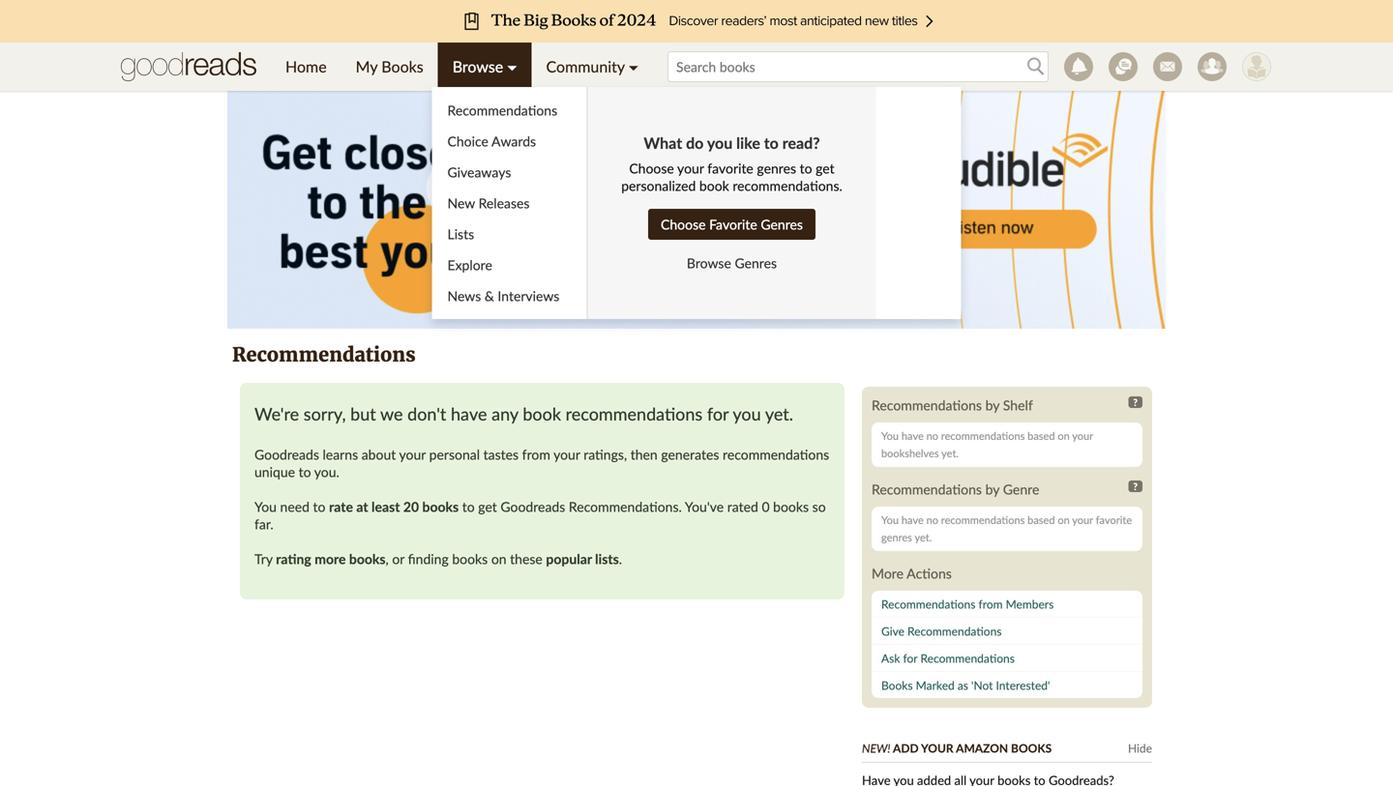 Task type: locate. For each thing, give the bounding box(es) containing it.
genres down recommendations.
[[761, 216, 803, 233]]

hide link
[[1129, 742, 1153, 756]]

1 vertical spatial on
[[1058, 514, 1070, 527]]

personalized
[[622, 178, 696, 194]]

choose favorite genres
[[661, 216, 803, 233]]

2 no from the top
[[927, 514, 939, 527]]

1 vertical spatial choose
[[661, 216, 706, 233]]

yet. inside you have no recommendations based on your favorite genres yet.
[[915, 531, 932, 544]]

john smith image
[[1243, 52, 1272, 81]]

you inside 'you have no recommendations based on your bookshelves yet.'
[[882, 430, 899, 443]]

do
[[686, 134, 704, 152]]

no inside 'you have no recommendations based on your bookshelves yet.'
[[927, 430, 939, 443]]

genres inside you have no recommendations based on your favorite genres yet.
[[882, 531, 913, 544]]

my
[[356, 57, 378, 76]]

you for you need to rate at least 20 books
[[255, 499, 277, 515]]

browse up recommendations link
[[453, 57, 503, 76]]

recommendations up choice awards link
[[448, 102, 558, 119]]

goodreads down goodreads learns about your personal tastes from your ratings, then           generates recommendations unique to you.
[[501, 499, 566, 515]]

genres down favorite
[[735, 255, 777, 271]]

sorry,
[[304, 404, 346, 425]]

to down personal
[[462, 499, 475, 515]]

new releases link
[[432, 188, 587, 219]]

2 vertical spatial books
[[1011, 742, 1052, 756]]

far.
[[255, 516, 274, 533]]

2 ▾ from the left
[[629, 57, 639, 76]]

yet. up 0
[[765, 404, 794, 425]]

? for genre
[[1134, 481, 1138, 493]]

your inside what do you like to read? choose your favorite genres to get personalized book recommendations.
[[678, 160, 704, 177]]

recommendations up sorry,
[[232, 343, 416, 367]]

books right finding
[[452, 551, 488, 568]]

Search books text field
[[668, 51, 1049, 82]]

1 horizontal spatial book
[[700, 178, 730, 194]]

0 vertical spatial yet.
[[765, 404, 794, 425]]

ratings,
[[584, 447, 627, 463]]

2 ? link from the top
[[1129, 481, 1143, 493]]

my group discussions image
[[1109, 52, 1138, 81]]

1 horizontal spatial from
[[979, 598, 1003, 612]]

genres up more
[[882, 531, 913, 544]]

advertisement element
[[227, 87, 1166, 329]]

0 vertical spatial no
[[927, 430, 939, 443]]

based down genre
[[1028, 514, 1055, 527]]

1 horizontal spatial ▾
[[629, 57, 639, 76]]

book right any
[[523, 404, 561, 425]]

friend requests image
[[1198, 52, 1227, 81]]

by left genre
[[986, 482, 1000, 498]]

browse inside dropdown button
[[453, 57, 503, 76]]

try
[[255, 551, 273, 568]]

▾ up recommendations link
[[507, 57, 517, 76]]

to inside to get goodreads recommendations. you've rated           0 books so far.
[[462, 499, 475, 515]]

favorite inside what do you like to read? choose your favorite genres to get personalized book recommendations.
[[708, 160, 754, 177]]

browse
[[453, 57, 503, 76], [687, 255, 732, 271]]

based for you have no recommendations based on your favorite genres yet.
[[1028, 514, 1055, 527]]

0 vertical spatial you
[[707, 134, 733, 152]]

0 vertical spatial choose
[[629, 160, 674, 177]]

choose inside what do you like to read? choose your favorite genres to get personalized book recommendations.
[[629, 160, 674, 177]]

give recommendations
[[882, 625, 1002, 639]]

for up generates
[[707, 404, 729, 425]]

you have no recommendations based on your favorite genres yet.
[[882, 514, 1133, 544]]

on inside you have no recommendations based on your favorite genres yet.
[[1058, 514, 1070, 527]]

your inside you have no recommendations based on your favorite genres yet.
[[1073, 514, 1094, 527]]

books right 0
[[773, 499, 809, 515]]

▾ for community ▾
[[629, 57, 639, 76]]

from
[[522, 447, 551, 463], [979, 598, 1003, 612]]

goodreads inside to get goodreads recommendations. you've rated           0 books so far.
[[501, 499, 566, 515]]

1 horizontal spatial goodreads
[[501, 499, 566, 515]]

yet. up actions
[[915, 531, 932, 544]]

1 ? from the top
[[1134, 397, 1138, 408]]

have inside 'you have no recommendations based on your bookshelves yet.'
[[902, 430, 924, 443]]

0
[[762, 499, 770, 515]]

2 horizontal spatial yet.
[[942, 447, 959, 460]]

0 vertical spatial based
[[1028, 430, 1055, 443]]

0 vertical spatial browse
[[453, 57, 503, 76]]

menu
[[271, 43, 962, 319]]

no up bookshelves
[[927, 430, 939, 443]]

recommendations up 0
[[723, 447, 830, 463]]

you right do
[[707, 134, 733, 152]]

1 vertical spatial favorite
[[1096, 514, 1133, 527]]

by left shelf
[[986, 397, 1000, 414]]

you inside you have no recommendations based on your favorite genres yet.
[[882, 514, 899, 527]]

0 horizontal spatial favorite
[[708, 160, 754, 177]]

from inside goodreads learns about your personal tastes from your ratings, then           generates recommendations unique to you.
[[522, 447, 551, 463]]

0 vertical spatial genres
[[757, 160, 797, 177]]

1 by from the top
[[986, 397, 1000, 414]]

1 vertical spatial have
[[902, 430, 924, 443]]

0 horizontal spatial get
[[478, 499, 497, 515]]

0 vertical spatial ?
[[1134, 397, 1138, 408]]

1 vertical spatial get
[[478, 499, 497, 515]]

based down shelf
[[1028, 430, 1055, 443]]

no inside you have no recommendations based on your favorite genres yet.
[[927, 514, 939, 527]]

from up 'give recommendations' link
[[979, 598, 1003, 612]]

2 horizontal spatial books
[[1011, 742, 1052, 756]]

0 vertical spatial genres
[[761, 216, 803, 233]]

2 vertical spatial have
[[902, 514, 924, 527]]

books inside menu
[[382, 57, 424, 76]]

rated
[[728, 499, 759, 515]]

1 horizontal spatial favorite
[[1096, 514, 1133, 527]]

to
[[764, 134, 779, 152], [800, 160, 813, 177], [299, 464, 311, 481], [313, 499, 326, 515], [462, 499, 475, 515]]

0 vertical spatial favorite
[[708, 160, 754, 177]]

1 vertical spatial for
[[903, 652, 918, 666]]

community
[[546, 57, 625, 76]]

you for you have no recommendations based on your bookshelves yet.
[[882, 430, 899, 443]]

books left the or
[[349, 551, 386, 568]]

so
[[813, 499, 826, 515]]

books right my
[[382, 57, 424, 76]]

popular lists link
[[546, 551, 619, 568]]

ask
[[882, 652, 901, 666]]

choose
[[629, 160, 674, 177], [661, 216, 706, 233]]

2 vertical spatial on
[[491, 551, 507, 568]]

0 vertical spatial books
[[382, 57, 424, 76]]

get inside to get goodreads recommendations. you've rated           0 books so far.
[[478, 499, 497, 515]]

learns
[[323, 447, 358, 463]]

0 vertical spatial have
[[451, 404, 487, 425]]

0 vertical spatial book
[[700, 178, 730, 194]]

choice awards link
[[432, 126, 587, 157]]

you up bookshelves
[[882, 430, 899, 443]]

recommendations by genre
[[872, 482, 1040, 498]]

books marked as 'not interested' link
[[872, 673, 1143, 700]]

1 horizontal spatial yet.
[[915, 531, 932, 544]]

1 vertical spatial no
[[927, 514, 939, 527]]

1 vertical spatial ? link
[[1129, 481, 1143, 493]]

recommendations by shelf
[[872, 397, 1033, 414]]

yet. inside 'you have no recommendations based on your bookshelves yet.'
[[942, 447, 959, 460]]

no down recommendations by genre at the bottom right of page
[[927, 514, 939, 527]]

0 vertical spatial get
[[816, 160, 835, 177]]

interested'
[[996, 679, 1051, 693]]

you up rated
[[733, 404, 761, 425]]

get down tastes
[[478, 499, 497, 515]]

books for 20
[[422, 499, 459, 515]]

books right amazon
[[1011, 742, 1052, 756]]

you have no recommendations based on your bookshelves yet.
[[882, 430, 1094, 460]]

▾ right community
[[629, 57, 639, 76]]

for right ask
[[903, 652, 918, 666]]

choose down personalized
[[661, 216, 706, 233]]

1 horizontal spatial get
[[816, 160, 835, 177]]

on inside 'you have no recommendations based on your bookshelves yet.'
[[1058, 430, 1070, 443]]

1 horizontal spatial for
[[903, 652, 918, 666]]

recommendations down bookshelves
[[872, 482, 982, 498]]

0 horizontal spatial genres
[[757, 160, 797, 177]]

goodreads inside goodreads learns about your personal tastes from your ratings, then           generates recommendations unique to you.
[[255, 447, 319, 463]]

recommendations inside menu
[[448, 102, 558, 119]]

home link
[[271, 43, 341, 91]]

giveaways
[[448, 164, 511, 181]]

choose favorite genres button
[[648, 209, 816, 240]]

based inside you have no recommendations based on your favorite genres yet.
[[1028, 514, 1055, 527]]

▾ for browse ▾
[[507, 57, 517, 76]]

2 by from the top
[[986, 482, 1000, 498]]

2 ? from the top
[[1134, 481, 1138, 493]]

what do you like to read? choose your favorite genres to get personalized book recommendations.
[[622, 134, 843, 194]]

0 horizontal spatial books
[[382, 57, 424, 76]]

have inside you have no recommendations based on your favorite genres yet.
[[902, 514, 924, 527]]

1 vertical spatial book
[[523, 404, 561, 425]]

books right 20
[[422, 499, 459, 515]]

from right tastes
[[522, 447, 551, 463]]

▾ inside dropdown button
[[507, 57, 517, 76]]

book up choose favorite genres button
[[700, 178, 730, 194]]

0 horizontal spatial goodreads
[[255, 447, 319, 463]]

inbox image
[[1154, 52, 1183, 81]]

1 ? link from the top
[[1129, 397, 1143, 408]]

popular
[[546, 551, 592, 568]]

1 vertical spatial by
[[986, 482, 1000, 498]]

based inside 'you have no recommendations based on your bookshelves yet.'
[[1028, 430, 1055, 443]]

by for genre
[[986, 482, 1000, 498]]

2 vertical spatial yet.
[[915, 531, 932, 544]]

choice
[[448, 133, 489, 150]]

community ▾ button
[[532, 43, 653, 91]]

1 vertical spatial goodreads
[[501, 499, 566, 515]]

1 based from the top
[[1028, 430, 1055, 443]]

have left any
[[451, 404, 487, 425]]

0 vertical spatial ? link
[[1129, 397, 1143, 408]]

0 horizontal spatial book
[[523, 404, 561, 425]]

browse down choose favorite genres popup button
[[687, 255, 732, 271]]

0 vertical spatial from
[[522, 447, 551, 463]]

get down the read?
[[816, 160, 835, 177]]

0 vertical spatial for
[[707, 404, 729, 425]]

1 vertical spatial yet.
[[942, 447, 959, 460]]

at
[[356, 499, 368, 515]]

have down recommendations by genre at the bottom right of page
[[902, 514, 924, 527]]

book
[[700, 178, 730, 194], [523, 404, 561, 425]]

▾ inside popup button
[[629, 57, 639, 76]]

about
[[362, 447, 396, 463]]

0 horizontal spatial yet.
[[765, 404, 794, 425]]

0 vertical spatial on
[[1058, 430, 1070, 443]]

1 vertical spatial based
[[1028, 514, 1055, 527]]

genres
[[761, 216, 803, 233], [735, 255, 777, 271]]

recommendations up books marked as 'not interested'
[[921, 652, 1015, 666]]

1 horizontal spatial browse
[[687, 255, 732, 271]]

you up more
[[882, 514, 899, 527]]

1 horizontal spatial genres
[[882, 531, 913, 544]]

you.
[[314, 464, 340, 481]]

0 horizontal spatial ▾
[[507, 57, 517, 76]]

have up bookshelves
[[902, 430, 924, 443]]

yet.
[[765, 404, 794, 425], [942, 447, 959, 460], [915, 531, 932, 544]]

actions
[[907, 566, 952, 582]]

to left you.
[[299, 464, 311, 481]]

browse for browse ▾
[[453, 57, 503, 76]]

lists
[[595, 551, 619, 568]]

based
[[1028, 430, 1055, 443], [1028, 514, 1055, 527]]

need
[[280, 499, 310, 515]]

explore
[[448, 257, 493, 273]]

0 horizontal spatial from
[[522, 447, 551, 463]]

on for you have no recommendations based on your favorite genres yet.
[[1058, 514, 1070, 527]]

1 vertical spatial ?
[[1134, 481, 1138, 493]]

1 no from the top
[[927, 430, 939, 443]]

have for you have no recommendations based on your bookshelves yet.
[[902, 430, 924, 443]]

1 vertical spatial genres
[[882, 531, 913, 544]]

for inside ask for recommendations link
[[903, 652, 918, 666]]

1 horizontal spatial books
[[882, 679, 913, 693]]

recommendations
[[566, 404, 703, 425], [942, 430, 1025, 443], [723, 447, 830, 463], [942, 514, 1025, 527]]

your
[[678, 160, 704, 177], [1073, 430, 1094, 443], [399, 447, 426, 463], [554, 447, 580, 463], [1073, 514, 1094, 527]]

2 based from the top
[[1028, 514, 1055, 527]]

1 vertical spatial browse
[[687, 255, 732, 271]]

genres
[[757, 160, 797, 177], [882, 531, 913, 544]]

awards
[[492, 133, 536, 150]]

new releases
[[448, 195, 530, 211]]

to get goodreads recommendations. you've rated           0 books so far.
[[255, 499, 826, 533]]

personal
[[429, 447, 480, 463]]

choose up personalized
[[629, 160, 674, 177]]

books inside to get goodreads recommendations. you've rated           0 books so far.
[[773, 499, 809, 515]]

browse for browse genres
[[687, 255, 732, 271]]

1 ▾ from the left
[[507, 57, 517, 76]]

no
[[927, 430, 939, 443], [927, 514, 939, 527]]

favorite inside you have no recommendations based on your favorite genres yet.
[[1096, 514, 1133, 527]]

recommendations down recommendations by genre at the bottom right of page
[[942, 514, 1025, 527]]

0 vertical spatial goodreads
[[255, 447, 319, 463]]

you up far.
[[255, 499, 277, 515]]

books down ask
[[882, 679, 913, 693]]

favorite
[[708, 160, 754, 177], [1096, 514, 1133, 527]]

genres up recommendations.
[[757, 160, 797, 177]]

favorite
[[710, 216, 758, 233]]

0 vertical spatial by
[[986, 397, 1000, 414]]

yet. up recommendations by genre at the bottom right of page
[[942, 447, 959, 460]]

0 horizontal spatial browse
[[453, 57, 503, 76]]

recommendations down recommendations by shelf
[[942, 430, 1025, 443]]

books
[[382, 57, 424, 76], [882, 679, 913, 693], [1011, 742, 1052, 756]]

goodreads up unique at the bottom left
[[255, 447, 319, 463]]

rating more books link
[[276, 551, 386, 568]]

? link
[[1129, 397, 1143, 408], [1129, 481, 1143, 493]]



Task type: vqa. For each thing, say whether or not it's contained in the screenshot.
the leftmost Want To Read button
no



Task type: describe. For each thing, give the bounding box(es) containing it.
bookshelves
[[882, 447, 939, 460]]

try rating more books ,           or finding books on these popular lists .
[[255, 551, 622, 568]]

don't
[[408, 404, 447, 425]]

add
[[893, 742, 919, 756]]

lists link
[[432, 219, 587, 250]]

shelf
[[1003, 397, 1033, 414]]

on for you have no recommendations based on your bookshelves yet.
[[1058, 430, 1070, 443]]

new!
[[862, 742, 891, 756]]

give
[[882, 625, 905, 639]]

news & interviews link
[[432, 281, 587, 312]]

genres inside button
[[761, 216, 803, 233]]

genres inside what do you like to read? choose your favorite genres to get personalized book recommendations.
[[757, 160, 797, 177]]

1 vertical spatial from
[[979, 598, 1003, 612]]

1 vertical spatial genres
[[735, 255, 777, 271]]

you need to rate at least 20 books
[[255, 499, 459, 515]]

recommendations up 'give recommendations'
[[882, 598, 976, 612]]

choose favorite genres button
[[648, 209, 816, 240]]

goodreads learns about your personal tastes from your ratings, then           generates recommendations unique to you.
[[255, 447, 830, 481]]

ask for recommendations link
[[872, 646, 1143, 673]]

any
[[492, 404, 519, 425]]

choose inside button
[[661, 216, 706, 233]]

,
[[386, 551, 389, 568]]

Search for books to add to your shelves search field
[[668, 51, 1049, 82]]

explore link
[[432, 250, 587, 281]]

? link for recommendations by genre
[[1129, 481, 1143, 493]]

choice awards
[[448, 133, 536, 150]]

least
[[372, 499, 400, 515]]

recommendations inside goodreads learns about your personal tastes from your ratings, then           generates recommendations unique to you.
[[723, 447, 830, 463]]

'not
[[972, 679, 993, 693]]

my books
[[356, 57, 424, 76]]

your inside 'you have no recommendations based on your bookshelves yet.'
[[1073, 430, 1094, 443]]

more actions
[[872, 566, 952, 582]]

more
[[315, 551, 346, 568]]

to inside goodreads learns about your personal tastes from your ratings, then           generates recommendations unique to you.
[[299, 464, 311, 481]]

rate
[[329, 499, 353, 515]]

finding
[[408, 551, 449, 568]]

generates
[[661, 447, 720, 463]]

browse genres
[[687, 255, 777, 271]]

hide
[[1129, 742, 1153, 756]]

0 horizontal spatial for
[[707, 404, 729, 425]]

new
[[448, 195, 475, 211]]

then
[[631, 447, 658, 463]]

these
[[510, 551, 543, 568]]

based for you have no recommendations based on your bookshelves yet.
[[1028, 430, 1055, 443]]

more
[[872, 566, 904, 582]]

give recommendations link
[[872, 618, 1143, 646]]

book inside what do you like to read? choose your favorite genres to get personalized book recommendations.
[[700, 178, 730, 194]]

as
[[958, 679, 969, 693]]

no for genres
[[927, 514, 939, 527]]

to up recommendations.
[[800, 160, 813, 177]]

giveaways link
[[432, 157, 587, 188]]

we
[[380, 404, 403, 425]]

rating
[[276, 551, 311, 568]]

releases
[[479, 195, 530, 211]]

lists
[[448, 226, 474, 242]]

menu containing home
[[271, 43, 962, 319]]

like
[[737, 134, 761, 152]]

community ▾
[[546, 57, 639, 76]]

recommendations from members
[[882, 598, 1054, 612]]

books for finding
[[452, 551, 488, 568]]

you inside what do you like to read? choose your favorite genres to get personalized book recommendations.
[[707, 134, 733, 152]]

ask for recommendations
[[882, 652, 1015, 666]]

recommendations from members link
[[872, 591, 1143, 618]]

rate at least 20 books link
[[329, 499, 459, 515]]

new! add your amazon books
[[862, 742, 1052, 756]]

news
[[448, 288, 481, 304]]

or
[[392, 551, 405, 568]]

.
[[619, 551, 622, 568]]

my books link
[[341, 43, 438, 91]]

you've
[[685, 499, 724, 515]]

recommendations up bookshelves
[[872, 397, 982, 414]]

browse genres link
[[687, 255, 777, 271]]

get inside what do you like to read? choose your favorite genres to get personalized book recommendations.
[[816, 160, 835, 177]]

to left rate
[[313, 499, 326, 515]]

we're
[[255, 404, 299, 425]]

recommendations.
[[569, 499, 682, 515]]

we're sorry, but we don't have any book recommendations for you yet.
[[255, 404, 794, 425]]

no for yet.
[[927, 430, 939, 443]]

1 vertical spatial you
[[733, 404, 761, 425]]

have for you have no recommendations based on your favorite genres yet.
[[902, 514, 924, 527]]

news & interviews
[[448, 288, 560, 304]]

recommendations inside 'you have no recommendations based on your bookshelves yet.'
[[942, 430, 1025, 443]]

recommendations up then
[[566, 404, 703, 425]]

20
[[403, 499, 419, 515]]

home
[[286, 57, 327, 76]]

by for shelf
[[986, 397, 1000, 414]]

recommendations link
[[432, 95, 587, 126]]

1 vertical spatial books
[[882, 679, 913, 693]]

you for you have no recommendations based on your favorite genres yet.
[[882, 514, 899, 527]]

browse ▾ button
[[438, 43, 532, 91]]

your
[[921, 742, 954, 756]]

recommendations up ask for recommendations
[[908, 625, 1002, 639]]

members
[[1006, 598, 1054, 612]]

recommendations inside you have no recommendations based on your favorite genres yet.
[[942, 514, 1025, 527]]

what
[[644, 134, 683, 152]]

to right like
[[764, 134, 779, 152]]

books for 0
[[773, 499, 809, 515]]

notifications image
[[1065, 52, 1094, 81]]

? link for recommendations by shelf
[[1129, 397, 1143, 408]]

? for shelf
[[1134, 397, 1138, 408]]

books marked as 'not interested'
[[882, 679, 1051, 693]]

genre
[[1003, 482, 1040, 498]]

interviews
[[498, 288, 560, 304]]

browse ▾
[[453, 57, 517, 76]]



